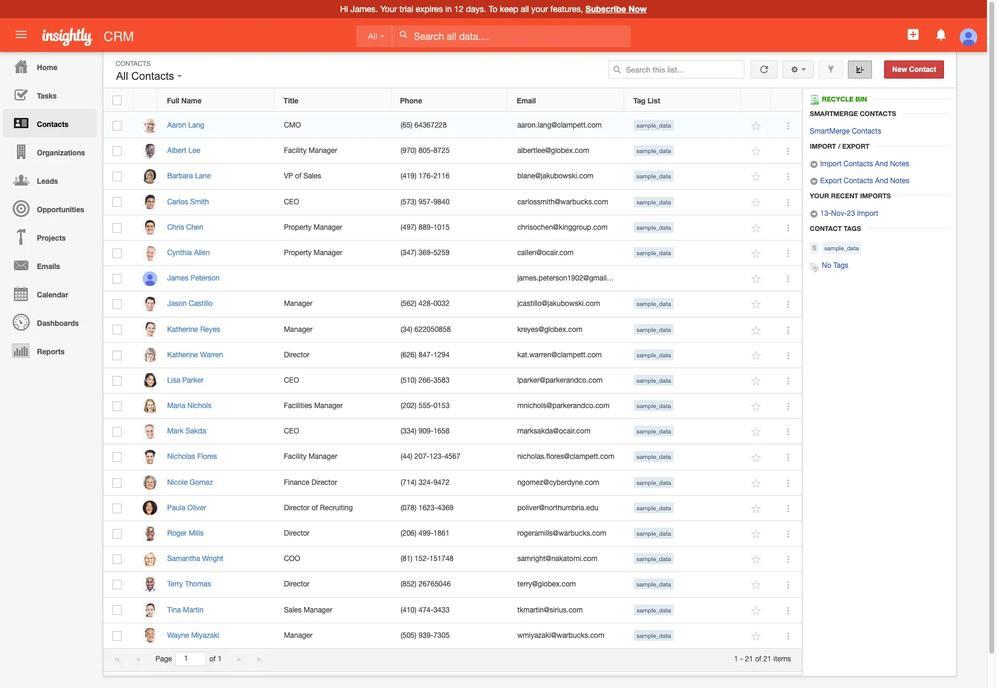 Task type: vqa. For each thing, say whether or not it's contained in the screenshot.
DATA PROCESSING ADDENDUM link
no



Task type: describe. For each thing, give the bounding box(es) containing it.
director of recruiting cell
[[275, 496, 391, 521]]

(573) 957-9840
[[401, 197, 450, 206]]

manager for (410) 474-3433
[[304, 606, 332, 614]]

barbara lane
[[167, 172, 211, 180]]

follow image for wmiyazaki@warbucks.com
[[751, 631, 762, 642]]

organizations link
[[3, 137, 97, 166]]

manager cell for (562) 428-0032
[[275, 292, 391, 317]]

poliver@northumbria.edu
[[517, 504, 598, 512]]

follow image for marksakda@ocair.com
[[751, 427, 762, 438]]

(81)
[[401, 555, 412, 563]]

row containing maria nichols
[[103, 394, 802, 419]]

1 horizontal spatial 1
[[734, 655, 738, 663]]

albertlee@globex.com cell
[[508, 139, 625, 164]]

items
[[773, 655, 791, 663]]

row containing mark sakda
[[103, 419, 802, 445]]

marksakda@ocair.com cell
[[508, 419, 625, 445]]

contacts inside navigation
[[37, 120, 68, 129]]

property for allen
[[284, 249, 312, 257]]

kat.warren@clampett.com
[[517, 351, 602, 359]]

james.peterson1902@gmail.com cell
[[508, 266, 625, 292]]

keep
[[500, 4, 518, 14]]

warren
[[200, 351, 223, 359]]

3433
[[433, 606, 450, 614]]

kreyes@globex.com cell
[[508, 317, 625, 343]]

follow image for rogeramills@warbucks.com
[[751, 529, 762, 540]]

your inside hi james. your trial expires in 12 days. to keep all your features, subscribe now
[[380, 4, 397, 14]]

tasks link
[[3, 80, 97, 109]]

8725
[[433, 146, 450, 155]]

property manager cell for (347)
[[275, 241, 391, 266]]

blane@jakubowski.com cell
[[508, 164, 625, 190]]

samright@nakatomi.com
[[517, 555, 597, 563]]

4369
[[437, 504, 454, 512]]

facilities manager cell
[[275, 394, 391, 419]]

home link
[[3, 52, 97, 80]]

(202) 555-0153
[[401, 402, 450, 410]]

(505) 939-7305 cell
[[391, 623, 508, 649]]

circle arrow left image
[[810, 177, 818, 186]]

callen@ocair.com
[[517, 249, 574, 257]]

recycle
[[822, 95, 854, 103]]

Search all data.... text field
[[393, 25, 631, 47]]

sample_data for lparker@parkerandco.com
[[636, 377, 671, 384]]

nicholas.flores@clampett.com
[[517, 453, 614, 461]]

row group containing aaron lang
[[103, 113, 802, 649]]

follow image for tkmartin@sirius.com
[[751, 605, 762, 617]]

(334) 909-1658
[[401, 427, 450, 436]]

1 21 from the left
[[745, 655, 753, 663]]

recycle bin link
[[810, 95, 873, 105]]

row containing tina martin
[[103, 598, 802, 623]]

(65) 64367228 cell
[[391, 113, 508, 139]]

nicholas flores link
[[167, 453, 223, 461]]

(419) 176-2116
[[401, 172, 450, 180]]

aaron.lang@clampett.com cell
[[508, 113, 625, 139]]

rogeramills@warbucks.com cell
[[508, 521, 625, 547]]

facilities
[[284, 402, 312, 410]]

bin
[[855, 95, 867, 103]]

property manager cell for (497)
[[275, 215, 391, 241]]

recruiting
[[320, 504, 353, 512]]

callen@ocair.com cell
[[508, 241, 625, 266]]

finance director cell
[[275, 470, 391, 496]]

subscribe
[[585, 4, 626, 14]]

search image
[[613, 65, 621, 74]]

sample_data inside sample_data link
[[824, 244, 859, 252]]

features,
[[550, 4, 583, 14]]

follow image for nicholas.flores@clampett.com
[[751, 452, 762, 464]]

email
[[517, 96, 536, 105]]

jason
[[167, 300, 187, 308]]

row containing cynthia allen
[[103, 241, 802, 266]]

(497) 889-1015 cell
[[391, 215, 508, 241]]

sample_data for rogeramills@warbucks.com
[[636, 530, 671, 537]]

row containing full name
[[103, 89, 801, 112]]

row containing katherine warren
[[103, 343, 802, 368]]

kreyes@globex.com
[[517, 325, 582, 334]]

martin
[[183, 606, 203, 614]]

row containing terry thomas
[[103, 572, 802, 598]]

nicole gomez link
[[167, 478, 219, 487]]

maria nichols
[[167, 402, 212, 410]]

lparker@parkerandco.com cell
[[508, 368, 625, 394]]

import for import / export
[[810, 142, 836, 150]]

(410) 474-3433 cell
[[391, 598, 508, 623]]

new contact
[[892, 65, 936, 74]]

847-
[[418, 351, 433, 359]]

2 21 from the left
[[763, 655, 771, 663]]

(202)
[[401, 402, 416, 410]]

calendar link
[[3, 279, 97, 308]]

coo
[[284, 555, 300, 563]]

manager for (970) 805-8725
[[309, 146, 337, 155]]

finance director
[[284, 478, 337, 487]]

152-
[[414, 555, 429, 563]]

facility manager for (44)
[[284, 453, 337, 461]]

474-
[[418, 606, 433, 614]]

row containing nicole gomez
[[103, 470, 802, 496]]

director cell for (852) 26765046
[[275, 572, 391, 598]]

notifications image
[[934, 27, 948, 42]]

of right 1 field
[[209, 655, 216, 663]]

(562)
[[401, 300, 416, 308]]

follow image for blane@jakubowski.com
[[751, 171, 762, 183]]

mnichols@parkerandco.com cell
[[508, 394, 625, 419]]

follow image for lparker@parkerandco.com
[[751, 376, 762, 387]]

hi james. your trial expires in 12 days. to keep all your features, subscribe now
[[340, 4, 647, 14]]

your recent imports
[[810, 192, 891, 200]]

mark sakda
[[167, 427, 206, 436]]

sample_data for carlossmith@warbucks.com
[[636, 198, 671, 205]]

(81) 152-151748 cell
[[391, 547, 508, 572]]

cmo cell
[[275, 113, 391, 139]]

sample_data for poliver@northumbria.edu
[[636, 504, 671, 511]]

follow image for carlossmith@warbucks.com
[[751, 197, 762, 208]]

row containing carlos smith
[[103, 190, 802, 215]]

wayne miyazaki
[[167, 631, 219, 640]]

(970) 805-8725
[[401, 146, 450, 155]]

mark
[[167, 427, 184, 436]]

row containing jason castillo
[[103, 292, 802, 317]]

projects
[[37, 233, 66, 243]]

nichols
[[187, 402, 212, 410]]

(573)
[[401, 197, 416, 206]]

chris chen link
[[167, 223, 209, 231]]

(65) 64367228
[[401, 121, 447, 129]]

row containing samantha wright
[[103, 547, 802, 572]]

and for import contacts and notes
[[875, 160, 888, 168]]

(562) 428-0032 cell
[[391, 292, 508, 317]]

957-
[[418, 197, 433, 206]]

facility for flores
[[284, 453, 307, 461]]

show sidebar image
[[856, 65, 864, 74]]

notes for export contacts and notes
[[890, 177, 909, 185]]

1 - 21 of 21 items
[[734, 655, 791, 663]]

director for thomas
[[284, 580, 310, 589]]

terry@globex.com cell
[[508, 572, 625, 598]]

opportunities
[[37, 205, 84, 214]]

1 field
[[176, 653, 206, 666]]

2116
[[433, 172, 450, 180]]

director cell for (626) 847-1294
[[275, 343, 391, 368]]

albertlee@globex.com
[[517, 146, 589, 155]]

(714) 324-9472
[[401, 478, 450, 487]]

director for mills
[[284, 529, 310, 538]]

terry
[[167, 580, 183, 589]]

maria
[[167, 402, 185, 410]]

(347) 369-5259
[[401, 249, 450, 257]]

sample_data for blane@jakubowski.com
[[636, 173, 671, 180]]

no tags link
[[822, 261, 848, 270]]

lisa
[[167, 376, 180, 385]]

calendar
[[37, 290, 68, 299]]

castillo
[[189, 300, 213, 308]]

aaron.lang@clampett.com
[[517, 121, 602, 129]]

contacts for import contacts and notes
[[843, 160, 873, 168]]

vp of sales
[[284, 172, 321, 180]]

ngomez@cyberdyne.com cell
[[508, 470, 625, 496]]

lang
[[188, 121, 204, 129]]

1 column header from the left
[[134, 89, 158, 112]]

contacts for export contacts and notes
[[844, 177, 873, 185]]

vp of sales cell
[[275, 164, 391, 190]]

manager cell for (505) 939-7305
[[275, 623, 391, 649]]

no tags
[[822, 261, 848, 270]]

sample_data for tkmartin@sirius.com
[[636, 606, 671, 614]]

266-
[[418, 376, 433, 385]]

176-
[[418, 172, 433, 180]]

(81) 152-151748
[[401, 555, 454, 563]]

director inside cell
[[311, 478, 337, 487]]

1 vertical spatial your
[[810, 192, 829, 200]]

director for warren
[[284, 351, 310, 359]]

(44)
[[401, 453, 412, 461]]

sample_data for chrisochen@kinggroup.com
[[636, 224, 671, 231]]

7305
[[433, 631, 450, 640]]

import / export
[[810, 142, 869, 150]]

your
[[531, 4, 548, 14]]

(206) 499-1861 cell
[[391, 521, 508, 547]]

555-
[[418, 402, 433, 410]]

circle arrow right image for import contacts and notes
[[810, 160, 818, 169]]

reports link
[[3, 336, 97, 365]]

nicole
[[167, 478, 188, 487]]

s
[[812, 244, 816, 252]]

324-
[[418, 478, 433, 487]]

(714) 324-9472 cell
[[391, 470, 508, 496]]

wmiyazaki@warbucks.com cell
[[508, 623, 625, 649]]

samantha
[[167, 555, 200, 563]]

(202) 555-0153 cell
[[391, 394, 508, 419]]

row containing wayne miyazaki
[[103, 623, 802, 649]]

row containing katherine reyes
[[103, 317, 802, 343]]

all for all contacts
[[116, 70, 128, 82]]

director inside cell
[[284, 504, 310, 512]]

nov-
[[831, 209, 847, 218]]

contacts for all contacts
[[131, 70, 174, 82]]

(510) 266-3583 cell
[[391, 368, 508, 394]]

of right -
[[755, 655, 761, 663]]



Task type: locate. For each thing, give the bounding box(es) containing it.
1 vertical spatial facility manager cell
[[275, 445, 391, 470]]

import for import contacts and notes
[[820, 160, 841, 168]]

19 row from the top
[[103, 547, 802, 572]]

0 vertical spatial property manager
[[284, 223, 342, 231]]

contacts up 'full'
[[131, 70, 174, 82]]

None checkbox
[[113, 121, 122, 131], [113, 146, 122, 156], [113, 223, 122, 233], [113, 248, 122, 258], [113, 274, 122, 284], [113, 299, 122, 309], [113, 402, 122, 411], [113, 427, 122, 437], [113, 478, 122, 488], [113, 529, 122, 539], [113, 555, 122, 564], [113, 580, 122, 590], [113, 606, 122, 615], [113, 121, 122, 131], [113, 146, 122, 156], [113, 223, 122, 233], [113, 248, 122, 258], [113, 274, 122, 284], [113, 299, 122, 309], [113, 402, 122, 411], [113, 427, 122, 437], [113, 478, 122, 488], [113, 529, 122, 539], [113, 555, 122, 564], [113, 580, 122, 590], [113, 606, 122, 615]]

your
[[380, 4, 397, 14], [810, 192, 829, 200]]

smartmerge for smartmerge contacts
[[810, 127, 850, 136]]

4 row from the top
[[103, 164, 802, 190]]

and inside import contacts and notes link
[[875, 160, 888, 168]]

wayne miyazaki link
[[167, 631, 225, 640]]

Search this list... text field
[[608, 60, 744, 79]]

0 vertical spatial property
[[284, 223, 312, 231]]

4 follow image from the top
[[751, 273, 762, 285]]

2 circle arrow right image from the top
[[810, 210, 818, 218]]

contact right new
[[909, 65, 936, 74]]

5 follow image from the top
[[751, 376, 762, 387]]

sample_data for jcastillo@jakubowski.com
[[636, 300, 671, 307]]

of
[[295, 172, 301, 180], [312, 504, 318, 512], [209, 655, 216, 663], [755, 655, 761, 663]]

0 horizontal spatial contact
[[810, 224, 842, 232]]

contacts up the export contacts and notes link
[[843, 160, 873, 168]]

thomas
[[185, 580, 211, 589]]

row containing paula oliver
[[103, 496, 802, 521]]

row
[[103, 89, 801, 112], [103, 113, 802, 139], [103, 139, 802, 164], [103, 164, 802, 190], [103, 190, 802, 215], [103, 215, 802, 241], [103, 241, 802, 266], [103, 266, 802, 292], [103, 292, 802, 317], [103, 317, 802, 343], [103, 343, 802, 368], [103, 368, 802, 394], [103, 394, 802, 419], [103, 419, 802, 445], [103, 445, 802, 470], [103, 470, 802, 496], [103, 496, 802, 521], [103, 521, 802, 547], [103, 547, 802, 572], [103, 572, 802, 598], [103, 598, 802, 623], [103, 623, 802, 649]]

2 follow image from the top
[[751, 146, 762, 157]]

9 row from the top
[[103, 292, 802, 317]]

director cell down recruiting
[[275, 521, 391, 547]]

circle arrow right image for 13-nov-23 import
[[810, 210, 818, 218]]

circle arrow right image left 13-
[[810, 210, 818, 218]]

and
[[875, 160, 888, 168], [875, 177, 888, 185]]

follow image for kat.warren@clampett.com
[[751, 350, 762, 362]]

home
[[37, 63, 57, 72]]

(497) 889-1015
[[401, 223, 450, 231]]

1 vertical spatial contact
[[810, 224, 842, 232]]

katherine for katherine reyes
[[167, 325, 198, 334]]

cog image
[[791, 65, 799, 74]]

sample_data for samright@nakatomi.com
[[636, 555, 671, 563]]

1 horizontal spatial your
[[810, 192, 829, 200]]

katherine warren
[[167, 351, 223, 359]]

navigation
[[0, 52, 97, 365]]

21 row from the top
[[103, 598, 802, 623]]

2 director cell from the top
[[275, 521, 391, 547]]

white image
[[399, 30, 408, 39]]

1 horizontal spatial export
[[842, 142, 869, 150]]

lee
[[188, 146, 200, 155]]

all contacts button
[[113, 67, 185, 85]]

2 manager cell from the top
[[275, 317, 391, 343]]

projects link
[[3, 223, 97, 251]]

12 follow image from the top
[[751, 631, 762, 642]]

manager cell
[[275, 292, 391, 317], [275, 317, 391, 343], [275, 623, 391, 649]]

vp
[[284, 172, 293, 180]]

2 facility manager cell from the top
[[275, 445, 391, 470]]

wright
[[202, 555, 223, 563]]

ceo cell for (510)
[[275, 368, 391, 394]]

contact
[[909, 65, 936, 74], [810, 224, 842, 232]]

notes
[[890, 160, 909, 168], [890, 177, 909, 185]]

13-nov-23 import link
[[810, 209, 878, 218]]

0032
[[433, 300, 450, 308]]

(510)
[[401, 376, 416, 385]]

notes up export contacts and notes
[[890, 160, 909, 168]]

(852) 26765046
[[401, 580, 451, 589]]

sample_data for albertlee@globex.com
[[636, 147, 671, 154]]

notes for import contacts and notes
[[890, 160, 909, 168]]

1 vertical spatial director cell
[[275, 521, 391, 547]]

9472
[[433, 478, 450, 487]]

1 vertical spatial property manager
[[284, 249, 342, 257]]

0 vertical spatial export
[[842, 142, 869, 150]]

column header down refresh list icon
[[741, 89, 771, 112]]

tags
[[833, 261, 848, 270]]

of inside vp of sales cell
[[295, 172, 301, 180]]

2 vertical spatial ceo
[[284, 427, 299, 436]]

row containing nicholas flores
[[103, 445, 802, 470]]

2 facility manager from the top
[[284, 453, 337, 461]]

2 property from the top
[[284, 249, 312, 257]]

(34) 622050858 cell
[[391, 317, 508, 343]]

full name
[[167, 96, 202, 105]]

director cell for (206) 499-1861
[[275, 521, 391, 547]]

miyazaki
[[191, 631, 219, 640]]

1 vertical spatial notes
[[890, 177, 909, 185]]

all for all
[[368, 31, 377, 41]]

1 director cell from the top
[[275, 343, 391, 368]]

facility manager cell up vp of sales on the left of the page
[[275, 139, 391, 164]]

3 ceo from the top
[[284, 427, 299, 436]]

0 vertical spatial smartmerge
[[810, 110, 858, 117]]

facility manager up vp of sales on the left of the page
[[284, 146, 337, 155]]

ceo cell
[[275, 190, 391, 215], [275, 368, 391, 394], [275, 419, 391, 445]]

(334) 909-1658 cell
[[391, 419, 508, 445]]

0 vertical spatial contact
[[909, 65, 936, 74]]

nicholas.flores@clampett.com cell
[[508, 445, 625, 470]]

director cell
[[275, 343, 391, 368], [275, 521, 391, 547], [275, 572, 391, 598]]

facility manager cell
[[275, 139, 391, 164], [275, 445, 391, 470]]

facility manager cell for (44)
[[275, 445, 391, 470]]

0 vertical spatial ceo cell
[[275, 190, 391, 215]]

2 property manager cell from the top
[[275, 241, 391, 266]]

10 follow image from the top
[[751, 554, 762, 566]]

21 left items
[[763, 655, 771, 663]]

to
[[489, 4, 497, 14]]

7 row from the top
[[103, 241, 802, 266]]

(078) 1623-4369 cell
[[391, 496, 508, 521]]

ceo
[[284, 197, 299, 206], [284, 376, 299, 385], [284, 427, 299, 436]]

ceo cell up facilities manager
[[275, 368, 391, 394]]

0 vertical spatial your
[[380, 4, 397, 14]]

2 property manager from the top
[[284, 249, 342, 257]]

kat.warren@clampett.com cell
[[508, 343, 625, 368]]

2 row from the top
[[103, 113, 802, 139]]

circle arrow right image
[[810, 160, 818, 169], [810, 210, 818, 218]]

2 vertical spatial director cell
[[275, 572, 391, 598]]

0 vertical spatial facility manager
[[284, 146, 337, 155]]

terry thomas
[[167, 580, 211, 589]]

director cell up facilities manager cell
[[275, 343, 391, 368]]

row containing aaron lang
[[103, 113, 802, 139]]

manager for (44) 207-123-4567
[[309, 453, 337, 461]]

director up coo
[[284, 529, 310, 538]]

sample_data for terry@globex.com
[[636, 581, 671, 588]]

follow image for ngomez@cyberdyne.com
[[751, 478, 762, 489]]

emails
[[37, 262, 60, 271]]

of right vp
[[295, 172, 301, 180]]

ceo down vp
[[284, 197, 299, 206]]

ceo up facilities
[[284, 376, 299, 385]]

11 follow image from the top
[[751, 580, 762, 591]]

property manager cell
[[275, 215, 391, 241], [275, 241, 391, 266]]

9 follow image from the top
[[751, 478, 762, 489]]

follow image for samright@nakatomi.com
[[751, 554, 762, 566]]

(419) 176-2116 cell
[[391, 164, 508, 190]]

1 property manager cell from the top
[[275, 215, 391, 241]]

facility manager for (970)
[[284, 146, 337, 155]]

katherine up lisa parker
[[167, 351, 198, 359]]

sales inside cell
[[284, 606, 302, 614]]

import right 23 at top
[[857, 209, 878, 218]]

row containing lisa parker
[[103, 368, 802, 394]]

0 vertical spatial import
[[810, 142, 836, 150]]

jason castillo link
[[167, 300, 219, 308]]

0 vertical spatial facility
[[284, 146, 307, 155]]

499-
[[418, 529, 433, 538]]

sample_data for callen@ocair.com
[[636, 249, 671, 256]]

roger
[[167, 529, 187, 538]]

list
[[648, 96, 660, 105]]

show list view filters image
[[827, 65, 835, 74]]

property for chen
[[284, 223, 312, 231]]

director down coo
[[284, 580, 310, 589]]

director up director of recruiting
[[311, 478, 337, 487]]

sample_data for wmiyazaki@warbucks.com
[[636, 632, 671, 639]]

(852) 26765046 cell
[[391, 572, 508, 598]]

3583
[[433, 376, 450, 385]]

and up export contacts and notes
[[875, 160, 888, 168]]

smartmerge down recycle
[[810, 110, 858, 117]]

0 horizontal spatial export
[[820, 177, 842, 185]]

8 row from the top
[[103, 266, 802, 292]]

2 vertical spatial ceo cell
[[275, 419, 391, 445]]

1 manager cell from the top
[[275, 292, 391, 317]]

3 follow image from the top
[[751, 248, 762, 259]]

all down james.
[[368, 31, 377, 41]]

1 vertical spatial circle arrow right image
[[810, 210, 818, 218]]

jcastillo@jakubowski.com cell
[[508, 292, 625, 317]]

1 ceo cell from the top
[[275, 190, 391, 215]]

cell
[[103, 164, 134, 190], [275, 266, 391, 292], [391, 266, 508, 292], [625, 266, 741, 292]]

cynthia
[[167, 249, 192, 257]]

(078) 1623-4369
[[401, 504, 454, 512]]

chrisochen@kinggroup.com cell
[[508, 215, 625, 241]]

tina martin
[[167, 606, 203, 614]]

samright@nakatomi.com cell
[[508, 547, 625, 572]]

0 vertical spatial katherine
[[167, 325, 198, 334]]

0 horizontal spatial 21
[[745, 655, 753, 663]]

2 ceo from the top
[[284, 376, 299, 385]]

5 follow image from the top
[[751, 325, 762, 336]]

1 follow image from the top
[[751, 171, 762, 183]]

poliver@northumbria.edu cell
[[508, 496, 625, 521]]

sales right vp
[[303, 172, 321, 180]]

0 horizontal spatial column header
[[134, 89, 158, 112]]

0 vertical spatial and
[[875, 160, 888, 168]]

row containing barbara lane
[[103, 164, 802, 190]]

recent
[[831, 192, 858, 200]]

None checkbox
[[112, 95, 122, 105], [113, 172, 122, 182], [113, 197, 122, 207], [113, 325, 122, 335], [113, 350, 122, 360], [113, 376, 122, 386], [113, 453, 122, 462], [113, 504, 122, 513], [113, 631, 122, 641], [112, 95, 122, 105], [113, 172, 122, 182], [113, 197, 122, 207], [113, 325, 122, 335], [113, 350, 122, 360], [113, 376, 122, 386], [113, 453, 122, 462], [113, 504, 122, 513], [113, 631, 122, 641]]

0 horizontal spatial all
[[116, 70, 128, 82]]

row containing albert lee
[[103, 139, 802, 164]]

1 facility manager from the top
[[284, 146, 337, 155]]

follow image for jcastillo@jakubowski.com
[[751, 299, 762, 310]]

0 horizontal spatial your
[[380, 4, 397, 14]]

finance
[[284, 478, 309, 487]]

3 director cell from the top
[[275, 572, 391, 598]]

3 ceo cell from the top
[[275, 419, 391, 445]]

all inside "button"
[[116, 70, 128, 82]]

23
[[847, 209, 855, 218]]

contacts inside "button"
[[131, 70, 174, 82]]

all
[[368, 31, 377, 41], [116, 70, 128, 82]]

8 follow image from the top
[[751, 452, 762, 464]]

ceo for sakda
[[284, 427, 299, 436]]

new
[[892, 65, 907, 74]]

1 vertical spatial import
[[820, 160, 841, 168]]

contacts down "contacts"
[[852, 127, 881, 136]]

name
[[181, 96, 202, 105]]

roger mills link
[[167, 529, 210, 538]]

circle arrow right image up circle arrow left icon
[[810, 160, 818, 169]]

1658
[[433, 427, 450, 436]]

sample_data for aaron.lang@clampett.com
[[636, 122, 671, 129]]

facility down the cmo
[[284, 146, 307, 155]]

1 property manager from the top
[[284, 223, 342, 231]]

your down circle arrow left icon
[[810, 192, 829, 200]]

2 column header from the left
[[741, 89, 771, 112]]

1 row from the top
[[103, 89, 801, 112]]

follow image for poliver@northumbria.edu
[[751, 503, 762, 515]]

follow image for callen@ocair.com
[[751, 248, 762, 259]]

64367228
[[414, 121, 447, 129]]

1 down miyazaki
[[218, 655, 222, 663]]

page
[[155, 655, 172, 663]]

manager for (497) 889-1015
[[314, 223, 342, 231]]

1 horizontal spatial 21
[[763, 655, 771, 663]]

1 vertical spatial katherine
[[167, 351, 198, 359]]

(573) 957-9840 cell
[[391, 190, 508, 215]]

1 vertical spatial ceo
[[284, 376, 299, 385]]

13 row from the top
[[103, 394, 802, 419]]

property manager for (347)
[[284, 249, 342, 257]]

7 follow image from the top
[[751, 427, 762, 438]]

sample_data for kreyes@globex.com
[[636, 326, 671, 333]]

import
[[810, 142, 836, 150], [820, 160, 841, 168], [857, 209, 878, 218]]

contact down 13-
[[810, 224, 842, 232]]

of inside director of recruiting cell
[[312, 504, 318, 512]]

katherine for katherine warren
[[167, 351, 198, 359]]

of left recruiting
[[312, 504, 318, 512]]

1 katherine from the top
[[167, 325, 198, 334]]

2 ceo cell from the top
[[275, 368, 391, 394]]

sample_data for ngomez@cyberdyne.com
[[636, 479, 671, 486]]

17 row from the top
[[103, 496, 802, 521]]

1623-
[[418, 504, 437, 512]]

0 horizontal spatial 1
[[218, 655, 222, 663]]

1 vertical spatial export
[[820, 177, 842, 185]]

nicholas flores
[[167, 453, 217, 461]]

follow image
[[751, 120, 762, 132], [751, 146, 762, 157], [751, 248, 762, 259], [751, 299, 762, 310], [751, 325, 762, 336], [751, 350, 762, 362], [751, 503, 762, 515], [751, 529, 762, 540], [751, 605, 762, 617]]

1 vertical spatial ceo cell
[[275, 368, 391, 394]]

1 vertical spatial facility
[[284, 453, 307, 461]]

0 vertical spatial notes
[[890, 160, 909, 168]]

facility manager up finance director
[[284, 453, 337, 461]]

1 facility from the top
[[284, 146, 307, 155]]

manager for (202) 555-0153
[[314, 402, 343, 410]]

sales inside cell
[[303, 172, 321, 180]]

sales manager
[[284, 606, 332, 614]]

2 vertical spatial import
[[857, 209, 878, 218]]

notes up imports
[[890, 177, 909, 185]]

1 notes from the top
[[890, 160, 909, 168]]

8 follow image from the top
[[751, 529, 762, 540]]

smartmerge for smartmerge contacts
[[810, 110, 858, 117]]

facility for lee
[[284, 146, 307, 155]]

9 follow image from the top
[[751, 605, 762, 617]]

aaron
[[167, 121, 186, 129]]

follow image for kreyes@globex.com
[[751, 325, 762, 336]]

0 vertical spatial all
[[368, 31, 377, 41]]

1 horizontal spatial sales
[[303, 172, 321, 180]]

mills
[[189, 529, 204, 538]]

3 manager cell from the top
[[275, 623, 391, 649]]

1 vertical spatial property
[[284, 249, 312, 257]]

mnichols@parkerandco.com
[[517, 402, 610, 410]]

2 notes from the top
[[890, 177, 909, 185]]

director down finance
[[284, 504, 310, 512]]

11 row from the top
[[103, 343, 802, 368]]

2 smartmerge from the top
[[810, 127, 850, 136]]

follow image for mnichols@parkerandco.com
[[751, 401, 762, 413]]

(626) 847-1294 cell
[[391, 343, 508, 368]]

6 follow image from the top
[[751, 401, 762, 413]]

ceo cell down facilities manager
[[275, 419, 391, 445]]

tkmartin@sirius.com cell
[[508, 598, 625, 623]]

samantha wright link
[[167, 555, 229, 563]]

sample_data link
[[822, 242, 861, 255]]

manager for (347) 369-5259
[[314, 249, 342, 257]]

7 follow image from the top
[[751, 503, 762, 515]]

1 facility manager cell from the top
[[275, 139, 391, 164]]

(65)
[[401, 121, 412, 129]]

0 vertical spatial circle arrow right image
[[810, 160, 818, 169]]

follow image for chrisochen@kinggroup.com
[[751, 222, 762, 234]]

1 smartmerge from the top
[[810, 110, 858, 117]]

ceo cell down vp of sales on the left of the page
[[275, 190, 391, 215]]

sales manager cell
[[275, 598, 391, 623]]

export contacts and notes
[[818, 177, 909, 185]]

ceo for parker
[[284, 376, 299, 385]]

follow image for terry@globex.com
[[751, 580, 762, 591]]

import contacts and notes
[[818, 160, 909, 168]]

1 vertical spatial all
[[116, 70, 128, 82]]

parker
[[182, 376, 203, 385]]

ceo cell for (334)
[[275, 419, 391, 445]]

(970)
[[401, 146, 416, 155]]

ceo cell for (573)
[[275, 190, 391, 215]]

tasks
[[37, 91, 57, 100]]

21 right -
[[745, 655, 753, 663]]

(410) 474-3433
[[401, 606, 450, 614]]

sample_data for nicholas.flores@clampett.com
[[636, 453, 671, 460]]

0 vertical spatial sales
[[303, 172, 321, 180]]

sample_data for kat.warren@clampett.com
[[636, 351, 671, 358]]

carlos smith link
[[167, 197, 215, 206]]

navigation containing home
[[0, 52, 97, 365]]

hi
[[340, 4, 348, 14]]

1 horizontal spatial column header
[[741, 89, 771, 112]]

circle arrow right image inside import contacts and notes link
[[810, 160, 818, 169]]

recycle bin
[[822, 95, 867, 103]]

contacts up all contacts
[[116, 60, 151, 67]]

ceo down facilities
[[284, 427, 299, 436]]

all down crm on the left of the page
[[116, 70, 128, 82]]

row containing james peterson
[[103, 266, 802, 292]]

import down '/'
[[820, 160, 841, 168]]

follow image for albertlee@globex.com
[[751, 146, 762, 157]]

6 follow image from the top
[[751, 350, 762, 362]]

1 circle arrow right image from the top
[[810, 160, 818, 169]]

katherine down 'jason'
[[167, 325, 198, 334]]

in
[[445, 4, 452, 14]]

katherine warren link
[[167, 351, 229, 359]]

1 ceo from the top
[[284, 197, 299, 206]]

0 horizontal spatial sales
[[284, 606, 302, 614]]

14 row from the top
[[103, 419, 802, 445]]

column header down all contacts
[[134, 89, 158, 112]]

circle arrow right image inside 13-nov-23 import link
[[810, 210, 818, 218]]

row containing roger mills
[[103, 521, 802, 547]]

director of recruiting
[[284, 504, 353, 512]]

contacts for smartmerge contacts
[[852, 127, 881, 136]]

(347) 369-5259 cell
[[391, 241, 508, 266]]

1 vertical spatial sales
[[284, 606, 302, 614]]

and for export contacts and notes
[[875, 177, 888, 185]]

(562) 428-0032
[[401, 300, 450, 308]]

column header
[[134, 89, 158, 112], [741, 89, 771, 112]]

2 facility from the top
[[284, 453, 307, 461]]

refresh list image
[[758, 65, 770, 74]]

cmo
[[284, 121, 301, 129]]

3 row from the top
[[103, 139, 802, 164]]

import left '/'
[[810, 142, 836, 150]]

ceo for smith
[[284, 197, 299, 206]]

0 vertical spatial ceo
[[284, 197, 299, 206]]

(970) 805-8725 cell
[[391, 139, 508, 164]]

export right '/'
[[842, 142, 869, 150]]

contacts up 'organizations' link
[[37, 120, 68, 129]]

your left trial
[[380, 4, 397, 14]]

row containing chris chen
[[103, 215, 802, 241]]

0 vertical spatial facility manager cell
[[275, 139, 391, 164]]

aaron lang
[[167, 121, 204, 129]]

and up imports
[[875, 177, 888, 185]]

facility up finance
[[284, 453, 307, 461]]

(626) 847-1294
[[401, 351, 450, 359]]

row group
[[103, 113, 802, 649]]

2 follow image from the top
[[751, 197, 762, 208]]

director up facilities
[[284, 351, 310, 359]]

1294
[[433, 351, 450, 359]]

follow image
[[751, 171, 762, 183], [751, 197, 762, 208], [751, 222, 762, 234], [751, 273, 762, 285], [751, 376, 762, 387], [751, 401, 762, 413], [751, 427, 762, 438], [751, 452, 762, 464], [751, 478, 762, 489], [751, 554, 762, 566], [751, 580, 762, 591], [751, 631, 762, 642]]

6 row from the top
[[103, 215, 802, 241]]

facility manager cell for (970)
[[275, 139, 391, 164]]

12 row from the top
[[103, 368, 802, 394]]

(852)
[[401, 580, 416, 589]]

tag
[[633, 96, 646, 105]]

10 row from the top
[[103, 317, 802, 343]]

property manager for (497)
[[284, 223, 342, 231]]

sales down coo
[[284, 606, 302, 614]]

opportunities link
[[3, 194, 97, 223]]

4567
[[444, 453, 460, 461]]

all contacts
[[116, 70, 177, 82]]

0 vertical spatial director cell
[[275, 343, 391, 368]]

coo cell
[[275, 547, 391, 572]]

1 property from the top
[[284, 223, 312, 231]]

1 vertical spatial facility manager
[[284, 453, 337, 461]]

lisa parker link
[[167, 376, 209, 385]]

leads link
[[3, 166, 97, 194]]

22 row from the top
[[103, 623, 802, 649]]

facility manager cell up finance director
[[275, 445, 391, 470]]

manager cell for (34) 622050858
[[275, 317, 391, 343]]

import contacts and notes link
[[810, 160, 909, 169]]

1 vertical spatial and
[[875, 177, 888, 185]]

katherine
[[167, 325, 198, 334], [167, 351, 198, 359]]

16 row from the top
[[103, 470, 802, 496]]

carlossmith@warbucks.com cell
[[508, 190, 625, 215]]

(44) 207-123-4567 cell
[[391, 445, 508, 470]]

20 row from the top
[[103, 572, 802, 598]]

export right circle arrow left icon
[[820, 177, 842, 185]]

1 follow image from the top
[[751, 120, 762, 132]]

all inside 'link'
[[368, 31, 377, 41]]

paula
[[167, 504, 185, 512]]

follow image for aaron.lang@clampett.com
[[751, 120, 762, 132]]

2 katherine from the top
[[167, 351, 198, 359]]

18 row from the top
[[103, 521, 802, 547]]

facilities manager
[[284, 402, 343, 410]]

5 row from the top
[[103, 190, 802, 215]]

1 vertical spatial smartmerge
[[810, 127, 850, 136]]

follow image for james.peterson1902@gmail.com
[[751, 273, 762, 285]]

sample_data for mnichols@parkerandco.com
[[636, 402, 671, 409]]

smartmerge up '/'
[[810, 127, 850, 136]]

15 row from the top
[[103, 445, 802, 470]]

director cell up the sales manager
[[275, 572, 391, 598]]

sample_data for marksakda@ocair.com
[[636, 428, 671, 435]]

contacts
[[860, 110, 896, 117]]

(410)
[[401, 606, 416, 614]]

3 follow image from the top
[[751, 222, 762, 234]]

4 follow image from the top
[[751, 299, 762, 310]]

contacts down import contacts and notes link
[[844, 177, 873, 185]]

chris
[[167, 223, 184, 231]]

1 horizontal spatial all
[[368, 31, 377, 41]]

and inside the export contacts and notes link
[[875, 177, 888, 185]]

1 left -
[[734, 655, 738, 663]]

1 horizontal spatial contact
[[909, 65, 936, 74]]



